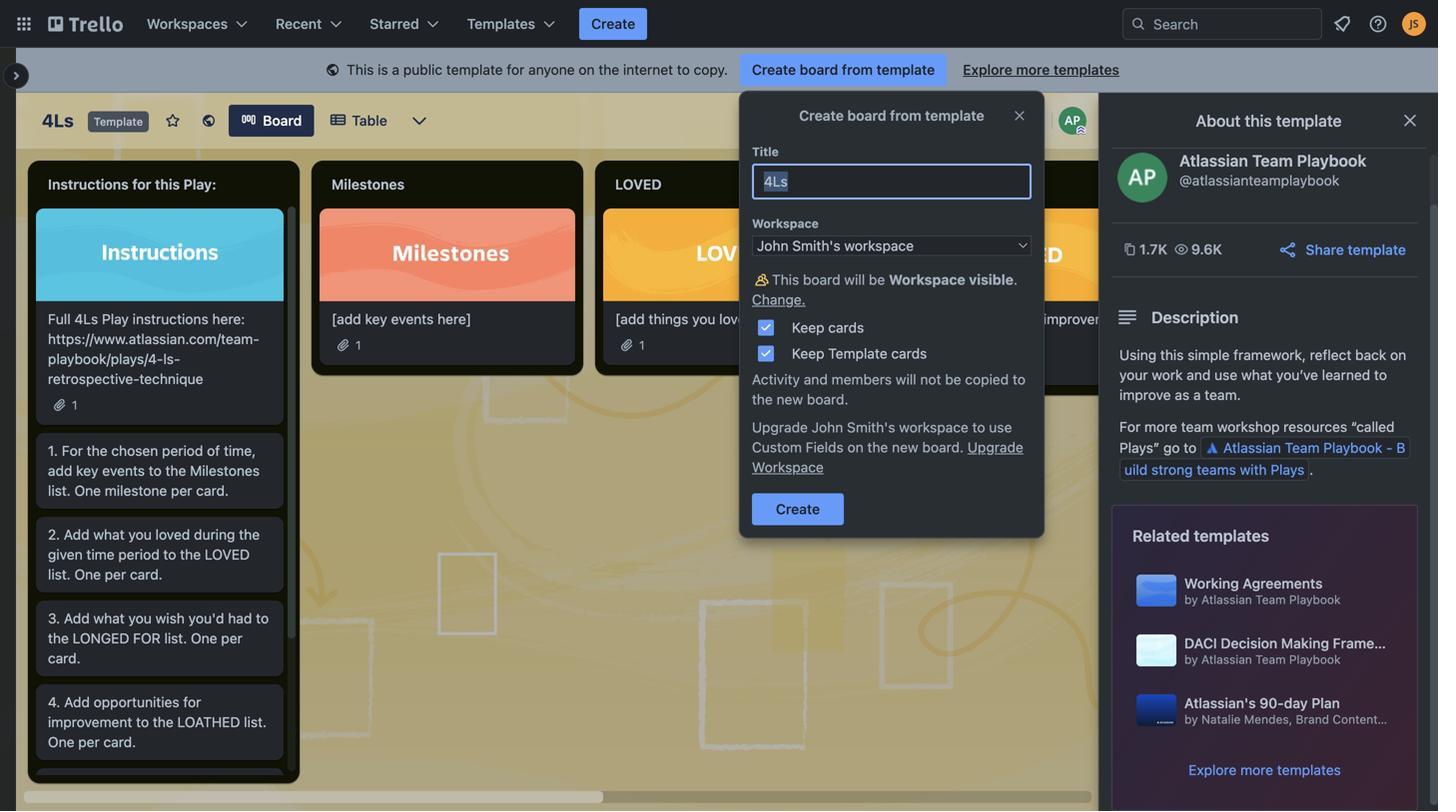 Task type: vqa. For each thing, say whether or not it's contained in the screenshot.
the topmost Dec
no



Task type: describe. For each thing, give the bounding box(es) containing it.
0 vertical spatial on
[[579, 61, 595, 78]]

the left the internet
[[599, 61, 619, 78]]

2. add what you loved during the given time period to the loved list. one per card.
[[48, 527, 260, 583]]

1 vertical spatial cards
[[891, 346, 927, 362]]

create inside button
[[591, 15, 635, 32]]

board
[[263, 112, 302, 129]]

0 vertical spatial workspace
[[752, 217, 819, 231]]

board inside create board from template link
[[800, 61, 838, 78]]

2.
[[48, 527, 60, 543]]

fields
[[806, 439, 844, 456]]

is
[[378, 61, 388, 78]]

use inside upgrade john smith's workspace to use custom fields on the new board.
[[989, 419, 1012, 436]]

back
[[1355, 347, 1387, 364]]

framework
[[1333, 636, 1407, 652]]

to inside 1. for the chosen period of time, add key events to the milestones list. one milestone per card.
[[149, 463, 162, 479]]

team
[[1181, 419, 1213, 435]]

the inside upgrade john smith's workspace to use custom fields on the new board.
[[867, 439, 888, 456]]

time,
[[224, 443, 256, 459]]

board. inside keep cards keep template cards activity and members will not be copied to the new board.
[[807, 392, 848, 408]]

atlassian inside atlassian team playbook @atlassianteamplaybook
[[1180, 151, 1248, 170]]

1 horizontal spatial events
[[391, 311, 434, 328]]

atlassian team playbook - b uild strong teams with plays
[[1125, 440, 1406, 478]]

customize views image
[[409, 111, 429, 131]]

opportunities inside the [add opportunities for improvement here]
[[932, 311, 1018, 328]]

sm image
[[323, 61, 343, 81]]

plan
[[1312, 696, 1340, 712]]

new inside keep cards keep template cards activity and members will not be copied to the new board.
[[777, 392, 803, 408]]

copy.
[[694, 61, 728, 78]]

you've
[[1276, 367, 1318, 384]]

to inside using this simple framework, reflect back on your work and use what you've learned to improve as a team.
[[1374, 367, 1387, 384]]

[add opportunities for improvement here] link
[[899, 310, 1131, 349]]

0 horizontal spatial templates
[[1054, 61, 1120, 78]]

to inside the 3. add what you wish you'd had to the longed for list. one per card.
[[256, 611, 269, 627]]

resources
[[1284, 419, 1347, 435]]

[add for [add opportunities for improvement here]
[[899, 311, 928, 328]]

list. inside the 3. add what you wish you'd had to the longed for list. one per card.
[[164, 631, 187, 647]]

0 notifications image
[[1330, 12, 1354, 36]]

change. link
[[752, 292, 806, 308]]

to inside for more team workshop resources "called plays" go to
[[1184, 440, 1197, 456]]

what inside using this simple framework, reflect back on your work and use what you've learned to improve as a team.
[[1241, 367, 1273, 384]]

instructions
[[133, 311, 208, 328]]

team inside "atlassian's 90-day plan by natalie mendes, brand content team lead"
[[1381, 713, 1411, 727]]

-
[[1386, 440, 1393, 456]]

longed
[[73, 631, 129, 647]]

add
[[48, 463, 72, 479]]

0 horizontal spatial from
[[842, 61, 873, 78]]

workspace
[[899, 419, 969, 436]]

chosen
[[111, 443, 158, 459]]

workspace inside upgrade workspace
[[752, 459, 824, 476]]

to inside 2. add what you loved during the given time period to the loved list. one per card.
[[163, 547, 176, 563]]

related
[[1133, 527, 1190, 546]]

one inside the 3. add what you wish you'd had to the longed for list. one per card.
[[191, 631, 217, 647]]

open information menu image
[[1368, 14, 1388, 34]]

templates
[[467, 15, 535, 32]]

LOVED text field
[[603, 169, 859, 201]]

4.
[[48, 695, 60, 711]]

instructions
[[48, 176, 129, 193]]

here] for [add opportunities for improvement here]
[[899, 331, 933, 347]]

day
[[1284, 696, 1308, 712]]

with
[[1240, 462, 1267, 478]]

play
[[102, 311, 129, 328]]

@atlassianteamplaybook
[[1180, 172, 1340, 189]]

filters button
[[967, 105, 1044, 137]]

on inside upgrade john smith's workspace to use custom fields on the new board.
[[847, 439, 864, 456]]

1 vertical spatial atlassian team playbook (atlassianteamplaybook) image
[[1118, 153, 1168, 203]]

opportunities inside 4. add opportunities for improvement to the loathed list. one per card.
[[94, 695, 179, 711]]

0 vertical spatial cards
[[828, 320, 864, 336]]

add for 2.
[[64, 527, 90, 543]]

play:
[[183, 176, 216, 193]]

0 horizontal spatial atlassian team playbook (atlassianteamplaybook) image
[[1059, 107, 1087, 135]]

filters
[[997, 112, 1038, 129]]

1 for [add opportunities for improvement here]
[[923, 358, 928, 372]]

milestone
[[105, 483, 167, 499]]

use inside using this simple framework, reflect back on your work and use what you've learned to improve as a team.
[[1215, 367, 1238, 384]]

board link
[[229, 105, 314, 137]]

full 4ls play instructions here: https://www.atlassian.com/team- playbook/plays/4-ls- retrospective-technique link
[[48, 310, 272, 389]]

workspaces
[[147, 15, 228, 32]]

public image
[[201, 113, 217, 129]]

to inside upgrade john smith's workspace to use custom fields on the new board.
[[972, 419, 985, 436]]

team inside daci decision making framework by atlassian team playbook
[[1256, 653, 1286, 667]]

this for about
[[1245, 111, 1272, 130]]

1. for the chosen period of time, add key events to the milestones list. one milestone per card.
[[48, 443, 260, 499]]

improvement inside 4. add opportunities for improvement to the loathed list. one per card.
[[48, 715, 132, 731]]

per inside the 3. add what you wish you'd had to the longed for list. one per card.
[[221, 631, 242, 647]]

playbook inside daci decision making framework by atlassian team playbook
[[1289, 653, 1341, 667]]

the inside the 3. add what you wish you'd had to the longed for list. one per card.
[[48, 631, 69, 647]]

0 horizontal spatial here]
[[437, 311, 471, 328]]

what for 2. add what you loved during the given time period to the loved list. one per card.
[[93, 527, 125, 543]]

playbook/plays/4-
[[48, 351, 163, 367]]

to inside 4. add opportunities for improvement to the loathed list. one per card.
[[136, 715, 149, 731]]

card. inside 2. add what you loved during the given time period to the loved list. one per card.
[[130, 567, 163, 583]]

be inside keep cards keep template cards activity and members will not be copied to the new board.
[[945, 372, 961, 388]]

board. inside upgrade john smith's workspace to use custom fields on the new board.
[[922, 439, 964, 456]]

back to home image
[[48, 8, 123, 40]]

the up milestone
[[165, 463, 186, 479]]

team inside working agreements by atlassian team playbook
[[1256, 593, 1286, 607]]

atlassian's
[[1185, 696, 1256, 712]]

1 vertical spatial .
[[1310, 462, 1314, 478]]

instructions for this play:
[[48, 176, 216, 193]]

daci decision making framework by atlassian team playbook
[[1185, 636, 1407, 667]]

key inside 1. for the chosen period of time, add key events to the milestones list. one milestone per card.
[[76, 463, 98, 479]]

this is a public template for anyone on the internet to copy.
[[347, 61, 728, 78]]

loved inside text box
[[615, 176, 662, 193]]

playbook inside working agreements by atlassian team playbook
[[1289, 593, 1341, 607]]

1 horizontal spatial explore
[[1189, 763, 1237, 779]]

0 horizontal spatial a
[[392, 61, 400, 78]]

internet
[[623, 61, 673, 78]]

members
[[832, 372, 892, 388]]

add for 4.
[[64, 695, 90, 711]]

had
[[228, 611, 252, 627]]

upgrade for upgrade workspace
[[968, 439, 1024, 456]]

for inside 4. add opportunities for improvement to the loathed list. one per card.
[[183, 695, 201, 711]]

as
[[1175, 387, 1190, 403]]

one inside 2. add what you loved during the given time period to the loved list. one per card.
[[74, 567, 101, 583]]

0 horizontal spatial explore more templates link
[[951, 54, 1131, 86]]

9.6k
[[1191, 241, 1222, 258]]

related templates
[[1133, 527, 1269, 546]]

of
[[207, 443, 220, 459]]

1 for [add key events here]
[[356, 338, 361, 352]]

3. add what you wish you'd had to the longed for list. one per card. link
[[48, 609, 272, 669]]

one inside 4. add opportunities for improvement to the loathed list. one per card.
[[48, 734, 74, 751]]

and inside keep cards keep template cards activity and members will not be copied to the new board.
[[804, 372, 828, 388]]

the right during
[[239, 527, 260, 543]]

public
[[403, 61, 442, 78]]

not
[[920, 372, 941, 388]]

description
[[1152, 308, 1239, 327]]

starred button
[[358, 8, 451, 40]]

0 vertical spatial you
[[692, 311, 716, 328]]

milestones inside 1. for the chosen period of time, add key events to the milestones list. one milestone per card.
[[190, 463, 260, 479]]

change.
[[752, 292, 806, 308]]

period inside 2. add what you loved during the given time period to the loved list. one per card.
[[118, 547, 160, 563]]

2 horizontal spatial create
[[799, 107, 844, 124]]

template inside button
[[1348, 242, 1406, 258]]

1 horizontal spatial create
[[752, 61, 796, 78]]

for inside text field
[[132, 176, 151, 193]]

be inside this board will be workspace visible . change.
[[869, 272, 885, 288]]

and inside using this simple framework, reflect back on your work and use what you've learned to improve as a team.
[[1187, 367, 1211, 384]]

add for 3.
[[64, 611, 90, 627]]

list. inside 4. add opportunities for improvement to the loathed list. one per card.
[[244, 715, 267, 731]]

for
[[133, 631, 161, 647]]

4. add opportunities for improvement to the loathed list. one per card.
[[48, 695, 267, 751]]

primary element
[[0, 0, 1438, 48]]

john smith (johnsmith38824343) image
[[1402, 12, 1426, 36]]

this for board
[[772, 272, 799, 288]]

loathed
[[177, 715, 240, 731]]

atlassian team playbook link
[[1180, 151, 1367, 170]]

1 keep from the top
[[792, 320, 825, 336]]

workspaces button
[[135, 8, 260, 40]]

[add for [add things you loved here]
[[615, 311, 645, 328]]

1 horizontal spatial templates
[[1194, 527, 1269, 546]]

strong
[[1151, 462, 1193, 478]]

4ls inside text field
[[42, 110, 74, 131]]

[add things you loved here] link
[[615, 310, 847, 330]]

create board from template link
[[740, 54, 947, 86]]

[add key events here]
[[332, 311, 471, 328]]

template inside keep cards keep template cards activity and members will not be copied to the new board.
[[828, 346, 888, 362]]

go
[[1163, 440, 1180, 456]]

table link
[[318, 105, 399, 137]]

work
[[1152, 367, 1183, 384]]

[add key events here] link
[[332, 310, 563, 330]]

one inside 1. for the chosen period of time, add key events to the milestones list. one milestone per card.
[[74, 483, 101, 499]]

keep cards keep template cards activity and members will not be copied to the new board.
[[752, 320, 1026, 408]]

atlassian team playbook @atlassianteamplaybook
[[1180, 151, 1367, 189]]

agreements
[[1243, 576, 1323, 592]]

simple
[[1188, 347, 1230, 364]]

explore more templates for rightmost explore more templates link
[[1189, 763, 1341, 779]]

3. add what you wish you'd had to the longed for list. one per card.
[[48, 611, 269, 667]]



Task type: locate. For each thing, give the bounding box(es) containing it.
playbook down "called
[[1324, 440, 1383, 456]]

uild
[[1125, 462, 1148, 478]]

team left lead
[[1381, 713, 1411, 727]]

here] for [add things you loved here]
[[758, 311, 792, 328]]

loved inside 2. add what you loved during the given time period to the loved list. one per card.
[[155, 527, 190, 543]]

list. down given
[[48, 567, 71, 583]]

0 vertical spatial this
[[1245, 111, 1272, 130]]

1 horizontal spatial new
[[892, 439, 919, 456]]

0 vertical spatial use
[[1215, 367, 1238, 384]]

Milestones text field
[[320, 169, 575, 201]]

1 horizontal spatial be
[[945, 372, 961, 388]]

improvement inside the [add opportunities for improvement here]
[[1044, 311, 1128, 328]]

natalie
[[1202, 713, 1241, 727]]

templates up "this member is an admin of this board." image
[[1054, 61, 1120, 78]]

2 horizontal spatial this
[[1245, 111, 1272, 130]]

upgrade down workspace
[[968, 439, 1024, 456]]

atlassian down about
[[1180, 151, 1248, 170]]

atlassian down decision
[[1202, 653, 1252, 667]]

this member is an admin of this board. image
[[1077, 126, 1086, 135]]

cards down this board will be workspace visible . change.
[[828, 320, 864, 336]]

[add for [add key events here]
[[332, 311, 361, 328]]

period left of
[[162, 443, 203, 459]]

on right back
[[1390, 347, 1406, 364]]

what
[[1241, 367, 1273, 384], [93, 527, 125, 543], [93, 611, 125, 627]]

1 vertical spatial explore
[[1189, 763, 1237, 779]]

upgrade up custom
[[752, 419, 808, 436]]

0 horizontal spatial new
[[777, 392, 803, 408]]

to up milestone
[[149, 463, 162, 479]]

improve
[[1120, 387, 1171, 403]]

using
[[1120, 347, 1157, 364]]

by inside daci decision making framework by atlassian team playbook
[[1185, 653, 1198, 667]]

you for had
[[128, 611, 152, 627]]

for more team workshop resources "called plays" go to
[[1120, 419, 1395, 456]]

1 vertical spatial new
[[892, 439, 919, 456]]

this up work at the right top of the page
[[1160, 347, 1184, 364]]

this inside text field
[[155, 176, 180, 193]]

to left copy.
[[677, 61, 690, 78]]

1 vertical spatial use
[[989, 419, 1012, 436]]

about this template
[[1196, 111, 1342, 130]]

period right the time
[[118, 547, 160, 563]]

playbook down the "about this template"
[[1297, 151, 1367, 170]]

2. add what you loved during the given time period to the loved list. one per card. link
[[48, 525, 272, 585]]

upgrade workspace
[[752, 439, 1024, 476]]

0 vertical spatial by
[[1185, 593, 1198, 607]]

2 vertical spatial board
[[803, 272, 841, 288]]

1 vertical spatial add
[[64, 611, 90, 627]]

be up keep cards keep template cards activity and members will not be copied to the new board.
[[869, 272, 885, 288]]

this right about
[[1245, 111, 1272, 130]]

by down the working
[[1185, 593, 1198, 607]]

per inside 4. add opportunities for improvement to the loathed list. one per card.
[[78, 734, 100, 751]]

1 horizontal spatial on
[[847, 439, 864, 456]]

this board will be workspace visible . change.
[[752, 272, 1018, 308]]

"called
[[1351, 419, 1395, 435]]

search image
[[1131, 16, 1147, 32]]

1 vertical spatial upgrade
[[968, 439, 1024, 456]]

0 vertical spatial opportunities
[[932, 311, 1018, 328]]

.
[[1014, 272, 1018, 288], [1310, 462, 1314, 478]]

https://www.atlassian.com/team-
[[48, 331, 260, 347]]

add right 4.
[[64, 695, 90, 711]]

workspace
[[752, 217, 819, 231], [889, 272, 966, 288], [752, 459, 824, 476]]

1 horizontal spatial loved
[[719, 311, 754, 328]]

1 horizontal spatial here]
[[758, 311, 792, 328]]

1 vertical spatial by
[[1185, 653, 1198, 667]]

2 vertical spatial on
[[847, 439, 864, 456]]

template left star or unstar board image
[[94, 115, 143, 128]]

templates
[[1054, 61, 1120, 78], [1194, 527, 1269, 546], [1277, 763, 1341, 779]]

what up the time
[[93, 527, 125, 543]]

create right copy.
[[752, 61, 796, 78]]

workspace up sm image in the right of the page
[[752, 217, 819, 231]]

atlassian inside working agreements by atlassian team playbook
[[1202, 593, 1252, 607]]

copied
[[965, 372, 1009, 388]]

milestones inside text box
[[332, 176, 405, 193]]

new down activity on the top right of page
[[777, 392, 803, 408]]

2 vertical spatial templates
[[1277, 763, 1341, 779]]

0 horizontal spatial .
[[1014, 272, 1018, 288]]

reflect
[[1310, 347, 1352, 364]]

your
[[1120, 367, 1148, 384]]

for inside the [add opportunities for improvement here]
[[1022, 311, 1040, 328]]

the down activity on the top right of page
[[752, 392, 773, 408]]

events inside 1. for the chosen period of time, add key events to the milestones list. one milestone per card.
[[102, 463, 145, 479]]

a right 'as'
[[1193, 387, 1201, 403]]

2 horizontal spatial more
[[1241, 763, 1273, 779]]

4ls right full
[[74, 311, 98, 328]]

add inside 4. add opportunities for improvement to the loathed list. one per card.
[[64, 695, 90, 711]]

1 for full 4ls play instructions here: https://www.atlassian.com/team- playbook/plays/4-ls- retrospective-technique
[[72, 398, 77, 412]]

Instructions for this Play: text field
[[36, 169, 292, 201]]

add right 2.
[[64, 527, 90, 543]]

1 horizontal spatial upgrade
[[968, 439, 1024, 456]]

explore more templates down mendes,
[[1189, 763, 1341, 779]]

you inside 2. add what you loved during the given time period to the loved list. one per card.
[[128, 527, 152, 543]]

team down agreements
[[1256, 593, 1286, 607]]

for right '1.'
[[62, 443, 83, 459]]

more up filters
[[1016, 61, 1050, 78]]

this left play:
[[155, 176, 180, 193]]

to down back
[[1374, 367, 1387, 384]]

list. down add
[[48, 483, 71, 499]]

add inside 2. add what you loved during the given time period to the loved list. one per card.
[[64, 527, 90, 543]]

list. right loathed
[[244, 715, 267, 731]]

cards up "not"
[[891, 346, 927, 362]]

board
[[800, 61, 838, 78], [847, 107, 886, 124], [803, 272, 841, 288]]

explore more templates for the leftmost explore more templates link
[[963, 61, 1120, 78]]

workspace inside this board will be workspace visible . change.
[[889, 272, 966, 288]]

here:
[[212, 311, 245, 328]]

0 horizontal spatial events
[[102, 463, 145, 479]]

the down the "smith's"
[[867, 439, 888, 456]]

0 vertical spatial .
[[1014, 272, 1018, 288]]

0 vertical spatial add
[[64, 527, 90, 543]]

. inside this board will be workspace visible . change.
[[1014, 272, 1018, 288]]

1.7k
[[1140, 241, 1168, 258]]

2 vertical spatial you
[[128, 611, 152, 627]]

create board from template
[[752, 61, 935, 78], [799, 107, 984, 124]]

explore more templates link down mendes,
[[1189, 761, 1341, 781]]

content
[[1333, 713, 1378, 727]]

anyone
[[528, 61, 575, 78]]

this up change.
[[772, 272, 799, 288]]

star or unstar board image
[[165, 113, 181, 129]]

loved inside [add things you loved here] link
[[719, 311, 754, 328]]

2 keep from the top
[[792, 346, 825, 362]]

1 vertical spatial explore more templates link
[[1189, 761, 1341, 781]]

by inside working agreements by atlassian team playbook
[[1185, 593, 1198, 607]]

card. inside 1. for the chosen period of time, add key events to the milestones list. one milestone per card.
[[196, 483, 229, 499]]

1 horizontal spatial atlassian team playbook (atlassianteamplaybook) image
[[1118, 153, 1168, 203]]

1 [add from the left
[[332, 311, 361, 328]]

1. for the chosen period of time, add key events to the milestones list. one milestone per card. link
[[48, 441, 272, 501]]

templates down brand
[[1277, 763, 1341, 779]]

1 vertical spatial this
[[155, 176, 180, 193]]

per inside 1. for the chosen period of time, add key events to the milestones list. one milestone per card.
[[171, 483, 192, 499]]

0 horizontal spatial on
[[579, 61, 595, 78]]

0 vertical spatial atlassian team playbook (atlassianteamplaybook) image
[[1059, 107, 1087, 135]]

milestones
[[332, 176, 405, 193], [190, 463, 260, 479]]

more up go
[[1144, 419, 1177, 435]]

board. up john
[[807, 392, 848, 408]]

you right the things
[[692, 311, 716, 328]]

list.
[[48, 483, 71, 499], [48, 567, 71, 583], [164, 631, 187, 647], [244, 715, 267, 731]]

opportunities down "for"
[[94, 695, 179, 711]]

what for 3. add what you wish you'd had to the longed for list. one per card.
[[93, 611, 125, 627]]

. up the [add opportunities for improvement here]
[[1014, 272, 1018, 288]]

atlassian's 90-day plan by natalie mendes, brand content team lead
[[1185, 696, 1438, 727]]

[add opportunities for improvement here]
[[899, 311, 1128, 347]]

framework,
[[1234, 347, 1306, 364]]

2 vertical spatial by
[[1185, 713, 1198, 727]]

None submit
[[752, 494, 844, 526]]

a inside using this simple framework, reflect back on your work and use what you've learned to improve as a team.
[[1193, 387, 1201, 403]]

0 horizontal spatial key
[[76, 463, 98, 479]]

on right anyone
[[579, 61, 595, 78]]

this left 'is'
[[347, 61, 374, 78]]

the
[[599, 61, 619, 78], [752, 392, 773, 408], [867, 439, 888, 456], [87, 443, 107, 459], [165, 463, 186, 479], [239, 527, 260, 543], [180, 547, 201, 563], [48, 631, 69, 647], [153, 715, 174, 731]]

playbook inside atlassian team playbook @atlassianteamplaybook
[[1297, 151, 1367, 170]]

plays"
[[1120, 440, 1160, 456]]

Board name text field
[[32, 105, 84, 137]]

0 vertical spatial 4ls
[[42, 110, 74, 131]]

playbook inside atlassian team playbook - b uild strong teams with plays
[[1324, 440, 1383, 456]]

keep up activity on the top right of page
[[792, 346, 825, 362]]

you for the
[[128, 527, 152, 543]]

a right 'is'
[[392, 61, 400, 78]]

templates up the working
[[1194, 527, 1269, 546]]

0 horizontal spatial 4ls
[[42, 110, 74, 131]]

what inside the 3. add what you wish you'd had to the longed for list. one per card.
[[93, 611, 125, 627]]

1 vertical spatial explore more templates
[[1189, 763, 1341, 779]]

mendes,
[[1244, 713, 1293, 727]]

you down milestone
[[128, 527, 152, 543]]

0 vertical spatial explore more templates link
[[951, 54, 1131, 86]]

the inside 4. add opportunities for improvement to the loathed list. one per card.
[[153, 715, 174, 731]]

team inside atlassian team playbook @atlassianteamplaybook
[[1252, 151, 1293, 170]]

0 horizontal spatial more
[[1016, 61, 1050, 78]]

2 vertical spatial this
[[1160, 347, 1184, 364]]

to up wish
[[163, 547, 176, 563]]

3.
[[48, 611, 60, 627]]

and down 'simple'
[[1187, 367, 1211, 384]]

upgrade inside upgrade workspace
[[968, 439, 1024, 456]]

you inside the 3. add what you wish you'd had to the longed for list. one per card.
[[128, 611, 152, 627]]

to right go
[[1184, 440, 1197, 456]]

teams
[[1197, 462, 1236, 478]]

team
[[1252, 151, 1293, 170], [1285, 440, 1320, 456], [1256, 593, 1286, 607], [1256, 653, 1286, 667], [1381, 713, 1411, 727]]

lead
[[1415, 713, 1438, 727]]

1 horizontal spatial for
[[1120, 419, 1141, 435]]

you up "for"
[[128, 611, 152, 627]]

time
[[86, 547, 114, 563]]

starred
[[370, 15, 419, 32]]

[add things you loved here]
[[615, 311, 792, 328]]

2 vertical spatial workspace
[[752, 459, 824, 476]]

board.
[[807, 392, 848, 408], [922, 439, 964, 456]]

upgrade for upgrade john smith's workspace to use custom fields on the new board.
[[752, 419, 808, 436]]

more inside for more team workshop resources "called plays" go to
[[1144, 419, 1177, 435]]

1 down [add things you loved here]
[[639, 338, 645, 352]]

1 horizontal spatial .
[[1310, 462, 1314, 478]]

4. add opportunities for improvement to the loathed list. one per card. link
[[48, 693, 272, 753]]

1 horizontal spatial a
[[1193, 387, 1201, 403]]

0 vertical spatial template
[[94, 115, 143, 128]]

by left natalie
[[1185, 713, 1198, 727]]

1 for [add things you loved here]
[[639, 338, 645, 352]]

0 horizontal spatial cards
[[828, 320, 864, 336]]

here] inside the [add opportunities for improvement here]
[[899, 331, 933, 347]]

add right "3."
[[64, 611, 90, 627]]

1 horizontal spatial and
[[1187, 367, 1211, 384]]

one down the time
[[74, 567, 101, 583]]

0 vertical spatial loved
[[615, 176, 662, 193]]

1 horizontal spatial explore more templates
[[1189, 763, 1341, 779]]

1 vertical spatial will
[[896, 372, 916, 388]]

improvement
[[1044, 311, 1128, 328], [48, 715, 132, 731]]

1 vertical spatial key
[[76, 463, 98, 479]]

3 [add from the left
[[899, 311, 928, 328]]

0 horizontal spatial [add
[[332, 311, 361, 328]]

list. inside 2. add what you loved during the given time period to the loved list. one per card.
[[48, 567, 71, 583]]

share template button
[[1278, 240, 1406, 261]]

0 horizontal spatial period
[[118, 547, 160, 563]]

playbook down making
[[1289, 653, 1341, 667]]

will left "not"
[[896, 372, 916, 388]]

for up the plays"
[[1120, 419, 1141, 435]]

Search field
[[1147, 9, 1321, 39]]

visible
[[969, 272, 1014, 288]]

be right "not"
[[945, 372, 961, 388]]

on inside using this simple framework, reflect back on your work and use what you've learned to improve as a team.
[[1390, 347, 1406, 364]]

explore down natalie
[[1189, 763, 1237, 779]]

to right workspace
[[972, 419, 985, 436]]

4ls
[[42, 110, 74, 131], [74, 311, 98, 328]]

1 horizontal spatial more
[[1144, 419, 1177, 435]]

template
[[446, 61, 503, 78], [877, 61, 935, 78], [925, 107, 984, 124], [1276, 111, 1342, 130], [1348, 242, 1406, 258]]

ls-
[[163, 351, 180, 367]]

atlassian team playbook (atlassianteamplaybook) image
[[1059, 107, 1087, 135], [1118, 153, 1168, 203]]

working
[[1185, 576, 1239, 592]]

explore more templates link
[[951, 54, 1131, 86], [1189, 761, 1341, 781]]

list. down wish
[[164, 631, 187, 647]]

1 horizontal spatial from
[[890, 107, 922, 124]]

1 vertical spatial create board from template
[[799, 107, 984, 124]]

playbook down agreements
[[1289, 593, 1341, 607]]

90-
[[1260, 696, 1284, 712]]

card. inside 4. add opportunities for improvement to the loathed list. one per card.
[[103, 734, 136, 751]]

a
[[392, 61, 400, 78], [1193, 387, 1201, 403]]

workspace left visible in the top right of the page
[[889, 272, 966, 288]]

new down workspace
[[892, 439, 919, 456]]

1
[[356, 338, 361, 352], [639, 338, 645, 352], [923, 358, 928, 372], [72, 398, 77, 412]]

0 vertical spatial explore
[[963, 61, 1012, 78]]

2 horizontal spatial [add
[[899, 311, 928, 328]]

period inside 1. for the chosen period of time, add key events to the milestones list. one milestone per card.
[[162, 443, 203, 459]]

. right "plays"
[[1310, 462, 1314, 478]]

1 horizontal spatial loved
[[615, 176, 662, 193]]

one down 4.
[[48, 734, 74, 751]]

1 vertical spatial loved
[[205, 547, 250, 563]]

will inside this board will be workspace visible . change.
[[844, 272, 865, 288]]

upgrade inside upgrade john smith's workspace to use custom fields on the new board.
[[752, 419, 808, 436]]

0 vertical spatial key
[[365, 311, 387, 328]]

0 vertical spatial explore more templates
[[963, 61, 1120, 78]]

templates button
[[455, 8, 567, 40]]

the inside keep cards keep template cards activity and members will not be copied to the new board.
[[752, 392, 773, 408]]

1 vertical spatial improvement
[[48, 715, 132, 731]]

per
[[171, 483, 192, 499], [105, 567, 126, 583], [221, 631, 242, 647], [78, 734, 100, 751]]

0 horizontal spatial use
[[989, 419, 1012, 436]]

the down "3."
[[48, 631, 69, 647]]

1 horizontal spatial explore more templates link
[[1189, 761, 1341, 781]]

1 vertical spatial board
[[847, 107, 886, 124]]

create up the internet
[[591, 15, 635, 32]]

atlassian team playbook - b uild strong teams with plays button
[[1120, 437, 1411, 481]]

explore more templates
[[963, 61, 1120, 78], [1189, 763, 1341, 779]]

1 horizontal spatial improvement
[[1044, 311, 1128, 328]]

1 down [add key events here]
[[356, 338, 361, 352]]

be
[[869, 272, 885, 288], [945, 372, 961, 388]]

0 horizontal spatial explore
[[963, 61, 1012, 78]]

1 vertical spatial you
[[128, 527, 152, 543]]

to inside keep cards keep template cards activity and members will not be copied to the new board.
[[1013, 372, 1026, 388]]

team up @atlassianteamplaybook
[[1252, 151, 1293, 170]]

1 vertical spatial milestones
[[190, 463, 260, 479]]

this for using
[[1160, 347, 1184, 364]]

this for is
[[347, 61, 374, 78]]

1 vertical spatial for
[[62, 443, 83, 459]]

what up 'longed' at the bottom
[[93, 611, 125, 627]]

by for daci
[[1185, 653, 1198, 667]]

keep down the change. link
[[792, 320, 825, 336]]

on
[[579, 61, 595, 78], [1390, 347, 1406, 364], [847, 439, 864, 456]]

retrospective-
[[48, 371, 139, 387]]

2 horizontal spatial templates
[[1277, 763, 1341, 779]]

brand
[[1296, 713, 1329, 727]]

table
[[352, 112, 387, 129]]

workshop
[[1217, 419, 1280, 435]]

0 vertical spatial templates
[[1054, 61, 1120, 78]]

1 horizontal spatial this
[[772, 272, 799, 288]]

1 vertical spatial from
[[890, 107, 922, 124]]

workspace down custom
[[752, 459, 824, 476]]

0 vertical spatial keep
[[792, 320, 825, 336]]

wish
[[155, 611, 185, 627]]

from
[[842, 61, 873, 78], [890, 107, 922, 124]]

by for atlassian's
[[1185, 713, 1198, 727]]

atlassian inside atlassian team playbook - b uild strong teams with plays
[[1223, 440, 1281, 456]]

create board from template inside create board from template link
[[752, 61, 935, 78]]

title
[[752, 145, 779, 159]]

to right copied
[[1013, 372, 1026, 388]]

atlassian inside daci decision making framework by atlassian team playbook
[[1202, 653, 1252, 667]]

1 vertical spatial create
[[752, 61, 796, 78]]

per inside 2. add what you loved during the given time period to the loved list. one per card.
[[105, 567, 126, 583]]

0 vertical spatial board
[[800, 61, 838, 78]]

1 by from the top
[[1185, 593, 1198, 607]]

0 vertical spatial new
[[777, 392, 803, 408]]

the left chosen
[[87, 443, 107, 459]]

1 up workspace
[[923, 358, 928, 372]]

improvement up using
[[1044, 311, 1128, 328]]

2 [add from the left
[[615, 311, 645, 328]]

by down daci
[[1185, 653, 1198, 667]]

milestones down the table
[[332, 176, 405, 193]]

explore up 'filters' button
[[963, 61, 1012, 78]]

the left loathed
[[153, 715, 174, 731]]

1 vertical spatial what
[[93, 527, 125, 543]]

this inside using this simple framework, reflect back on your work and use what you've learned to improve as a team.
[[1160, 347, 1184, 364]]

1 down retrospective-
[[72, 398, 77, 412]]

what inside 2. add what you loved during the given time period to the loved list. one per card.
[[93, 527, 125, 543]]

team down "resources"
[[1285, 440, 1320, 456]]

will up keep cards keep template cards activity and members will not be copied to the new board.
[[844, 272, 865, 288]]

add inside the 3. add what you wish you'd had to the longed for list. one per card.
[[64, 611, 90, 627]]

1 vertical spatial loved
[[155, 527, 190, 543]]

2 by from the top
[[1185, 653, 1198, 667]]

atlassian down workshop
[[1223, 440, 1281, 456]]

board inside this board will be workspace visible . change.
[[803, 272, 841, 288]]

4ls inside "full 4ls play instructions here: https://www.atlassian.com/team- playbook/plays/4-ls- retrospective-technique"
[[74, 311, 98, 328]]

to right had
[[256, 611, 269, 627]]

you
[[692, 311, 716, 328], [128, 527, 152, 543], [128, 611, 152, 627]]

0 horizontal spatial upgrade
[[752, 419, 808, 436]]

making
[[1281, 636, 1329, 652]]

1.
[[48, 443, 58, 459]]

key
[[365, 311, 387, 328], [76, 463, 98, 479]]

card. inside the 3. add what you wish you'd had to the longed for list. one per card.
[[48, 651, 81, 667]]

decision
[[1221, 636, 1278, 652]]

1 horizontal spatial cards
[[891, 346, 927, 362]]

0 vertical spatial for
[[1120, 419, 1141, 435]]

new inside upgrade john smith's workspace to use custom fields on the new board.
[[892, 439, 919, 456]]

loved left during
[[155, 527, 190, 543]]

0 horizontal spatial this
[[347, 61, 374, 78]]

1 horizontal spatial this
[[1160, 347, 1184, 364]]

use down copied
[[989, 419, 1012, 436]]

for inside for more team workshop resources "called plays" go to
[[1120, 419, 1141, 435]]

team inside atlassian team playbook - b uild strong teams with plays
[[1285, 440, 1320, 456]]

explore more templates link up filters
[[951, 54, 1131, 86]]

board. down workspace
[[922, 439, 964, 456]]

the down during
[[180, 547, 201, 563]]

1 horizontal spatial period
[[162, 443, 203, 459]]

2 horizontal spatial here]
[[899, 331, 933, 347]]

list. inside 1. for the chosen period of time, add key events to the milestones list. one milestone per card.
[[48, 483, 71, 499]]

3 by from the top
[[1185, 713, 1198, 727]]

to left loathed
[[136, 715, 149, 731]]

Title text field
[[752, 164, 1032, 200]]

by inside "atlassian's 90-day plan by natalie mendes, brand content team lead"
[[1185, 713, 1198, 727]]

1 vertical spatial on
[[1390, 347, 1406, 364]]

one left milestone
[[74, 483, 101, 499]]

activity
[[752, 372, 800, 388]]

1 horizontal spatial board.
[[922, 439, 964, 456]]

[add inside the [add opportunities for improvement here]
[[899, 311, 928, 328]]

sm image
[[752, 270, 772, 290]]

using this simple framework, reflect back on your work and use what you've learned to improve as a team.
[[1120, 347, 1406, 403]]

1 horizontal spatial key
[[365, 311, 387, 328]]

things
[[649, 311, 688, 328]]

and
[[1187, 367, 1211, 384], [804, 372, 828, 388]]

here]
[[437, 311, 471, 328], [758, 311, 792, 328], [899, 331, 933, 347]]

loved inside 2. add what you loved during the given time period to the loved list. one per card.
[[205, 547, 250, 563]]

custom
[[752, 439, 802, 456]]

b
[[1397, 440, 1406, 456]]

for inside 1. for the chosen period of time, add key events to the milestones list. one milestone per card.
[[62, 443, 83, 459]]

1 horizontal spatial opportunities
[[932, 311, 1018, 328]]

will inside keep cards keep template cards activity and members will not be copied to the new board.
[[896, 372, 916, 388]]



